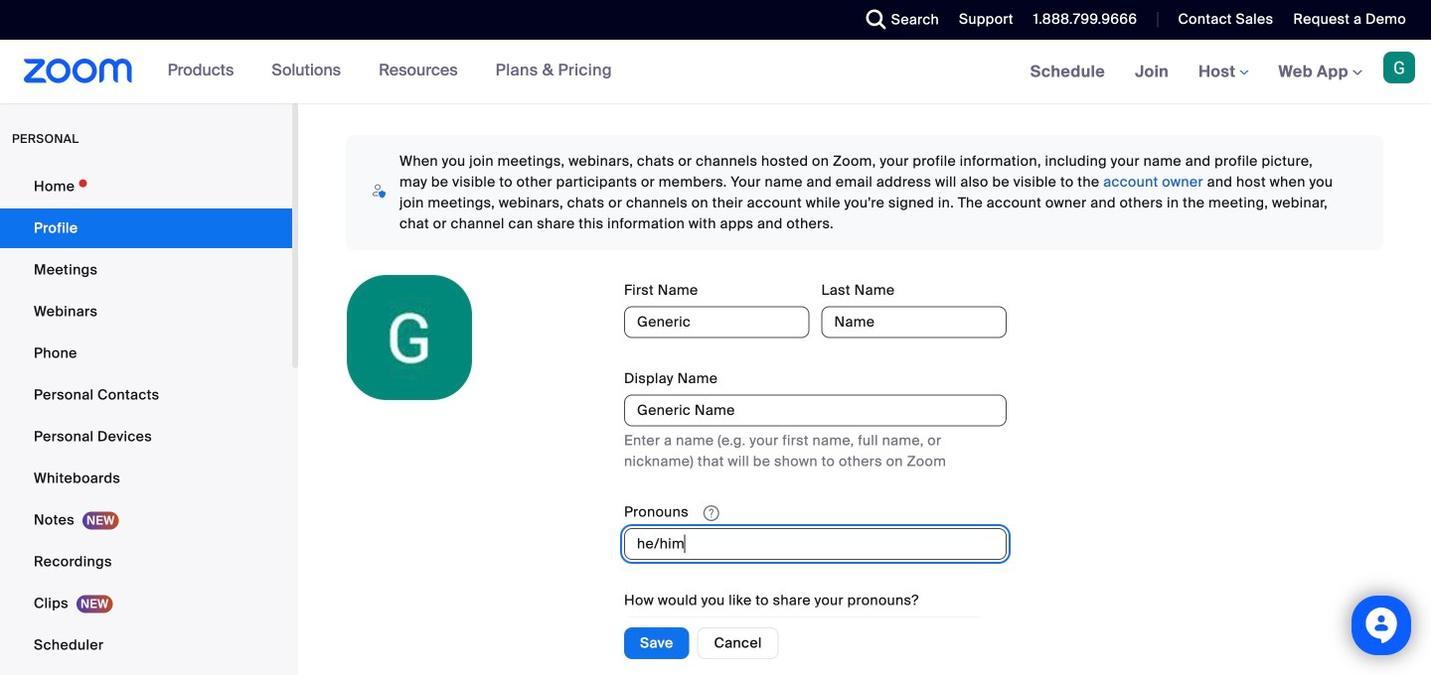 Task type: locate. For each thing, give the bounding box(es) containing it.
First Name text field
[[624, 307, 810, 339]]

profile picture image
[[1384, 52, 1415, 83]]

personal menu menu
[[0, 167, 292, 676]]

user photo image
[[347, 275, 472, 401]]

product information navigation
[[153, 40, 627, 103]]

Last Name text field
[[821, 307, 1007, 339]]

Pronouns text field
[[624, 529, 1007, 561]]

banner
[[0, 40, 1431, 105]]

None text field
[[624, 395, 1007, 427]]



Task type: describe. For each thing, give the bounding box(es) containing it.
learn more about pronouns image
[[697, 505, 725, 523]]

edit user photo image
[[394, 329, 425, 347]]

meetings navigation
[[1016, 40, 1431, 105]]

zoom logo image
[[24, 59, 133, 83]]



Task type: vqa. For each thing, say whether or not it's contained in the screenshot.
product information navigation
yes



